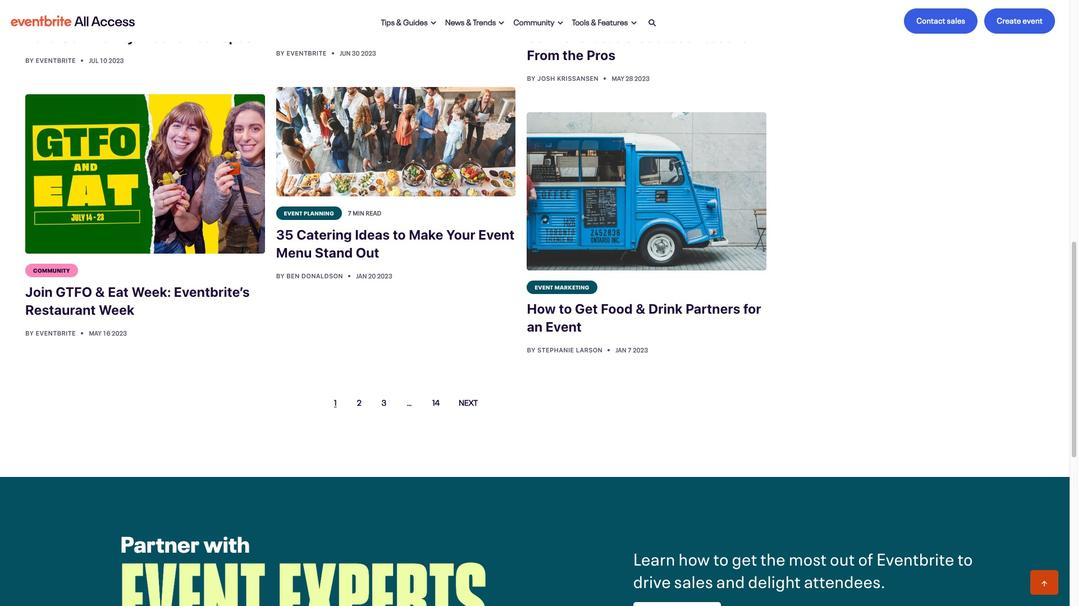 Task type: locate. For each thing, give the bounding box(es) containing it.
2023 for jan 7 2023
[[633, 346, 649, 355]]

arrow image
[[431, 21, 437, 25], [631, 21, 637, 25], [1042, 581, 1048, 587]]

35 up menu
[[276, 227, 294, 243]]

event inside 66 event ideas & success lessons from the pros
[[548, 29, 585, 45]]

0 vertical spatial your
[[188, 29, 217, 45]]

news & trends link
[[441, 9, 509, 33]]

around
[[138, 29, 185, 45]]

0 horizontal spatial the
[[563, 47, 584, 63]]

by stephanie larson link
[[527, 347, 605, 354]]

arrow image right trends
[[499, 21, 505, 25]]

1 horizontal spatial may
[[612, 73, 625, 82]]

by eventbrite down join
[[25, 330, 78, 337]]

build
[[25, 29, 58, 45]]

1 vertical spatial for
[[744, 301, 762, 317]]

for down relationship
[[377, 22, 395, 38]]

sales
[[948, 14, 966, 25], [675, 568, 714, 593]]

pros
[[587, 47, 616, 63]]

0 vertical spatial restaurant
[[46, 11, 116, 27]]

community up join
[[33, 266, 70, 274]]

eventbrite for jul 10 2023
[[36, 56, 76, 64]]

2023 right '28'
[[635, 73, 650, 82]]

how
[[527, 301, 556, 317]]

event management
[[535, 11, 597, 19]]

2
[[357, 397, 362, 408]]

marketing
[[119, 11, 184, 27]]

0 vertical spatial 7
[[348, 209, 352, 217]]

tools & features
[[573, 15, 629, 27]]

7 down how to get food & drink partners for an event
[[628, 346, 632, 355]]

1 vertical spatial 35
[[276, 227, 294, 243]]

learn
[[634, 545, 676, 570]]

10
[[100, 55, 107, 64]]

1 horizontal spatial community link
[[509, 9, 568, 33]]

may for may 16 2023
[[89, 329, 102, 338]]

community
[[514, 15, 555, 27], [61, 29, 135, 45], [33, 266, 70, 274]]

read
[[366, 209, 382, 217]]

by eventbrite link for build
[[25, 56, 78, 64]]

35 restaurant marketing ideas to build community around your spot link
[[25, 4, 265, 53]]

& inside how to get food & drink partners for an event
[[636, 301, 646, 317]]

1 vertical spatial ideas
[[588, 29, 622, 45]]

1 horizontal spatial 7
[[628, 346, 632, 355]]

0 horizontal spatial sales
[[675, 568, 714, 593]]

to
[[225, 11, 240, 27]]

0 vertical spatial may
[[612, 73, 625, 82]]

your inside the 35 restaurant marketing ideas to build community around your spot
[[188, 29, 217, 45]]

partner with
[[121, 526, 250, 559]]

1 horizontal spatial for
[[744, 301, 762, 317]]

guide
[[336, 22, 374, 38]]

0 vertical spatial jan
[[356, 271, 367, 280]]

ideas down "tools & features"
[[588, 29, 622, 45]]

2 arrow image from the left
[[558, 21, 564, 25]]

ideas for 35 catering ideas to make your event menu stand out
[[355, 227, 390, 243]]

arrow image for news & trends
[[499, 21, 505, 25]]

1 vertical spatial 7
[[628, 346, 632, 355]]

1 horizontal spatial ideas
[[355, 227, 390, 243]]

1 horizontal spatial 35
[[276, 227, 294, 243]]

1 vertical spatial your
[[447, 227, 476, 243]]

sales right contact
[[948, 14, 966, 25]]

contact
[[917, 14, 946, 25]]

arrow image down event management
[[558, 21, 564, 25]]

1 horizontal spatial arrow image
[[558, 21, 564, 25]]

community link up the from
[[509, 9, 568, 33]]

ideas inside 35 catering ideas to make your event menu stand out
[[355, 227, 390, 243]]

for right partners
[[744, 301, 762, 317]]

lessons
[[696, 29, 749, 45]]

ideas
[[187, 11, 222, 27], [588, 29, 622, 45], [355, 227, 390, 243]]

35 catering ideas to make your event menu stand out
[[276, 227, 515, 261]]

partner
[[121, 526, 200, 559]]

by for jan 7 2023
[[527, 347, 536, 354]]

community link
[[509, 9, 568, 33], [25, 264, 78, 278]]

your left spot
[[188, 29, 217, 45]]

16
[[103, 329, 111, 338]]

by down (srm):
[[276, 49, 285, 57]]

by eventbrite link down build
[[25, 56, 78, 64]]

arrow image inside news & trends link
[[499, 21, 505, 25]]

catering
[[297, 227, 352, 243]]

eventbrite right of
[[877, 545, 955, 570]]

0 horizontal spatial arrow image
[[499, 21, 505, 25]]

2023 right 16
[[112, 329, 127, 338]]

to inside how to get food & drink partners for an event
[[559, 301, 572, 317]]

2023 right 10 on the left top of the page
[[109, 55, 124, 64]]

sales left and
[[675, 568, 714, 593]]

the
[[563, 47, 584, 63], [761, 545, 786, 570]]

from
[[527, 47, 560, 63]]

1 horizontal spatial your
[[447, 227, 476, 243]]

& left eat
[[95, 284, 105, 300]]

ideas inside 66 event ideas & success lessons from the pros
[[588, 29, 622, 45]]

jan left 20
[[356, 271, 367, 280]]

jul 10 2023
[[89, 55, 124, 64]]

community up 66
[[514, 15, 555, 27]]

0 horizontal spatial for
[[377, 22, 395, 38]]

next
[[459, 397, 478, 408]]

0 vertical spatial the
[[563, 47, 584, 63]]

0 vertical spatial for
[[377, 22, 395, 38]]

josh
[[538, 74, 556, 82]]

28
[[626, 73, 634, 82]]

by down build
[[25, 56, 34, 64]]

& right food
[[636, 301, 646, 317]]

0 horizontal spatial jan
[[356, 271, 367, 280]]

gtfo and eat week image
[[25, 94, 265, 254]]

jun
[[340, 48, 351, 57]]

arrow image inside tools & features link
[[631, 21, 637, 25]]

0 horizontal spatial 35
[[25, 11, 43, 27]]

ideas left to
[[187, 11, 222, 27]]

2 horizontal spatial ideas
[[588, 29, 622, 45]]

how to get food & drink partners for an event
[[527, 301, 762, 335]]

1 horizontal spatial arrow image
[[631, 21, 637, 25]]

week
[[99, 302, 135, 318]]

2023 right 20
[[377, 271, 393, 280]]

may left 16
[[89, 329, 102, 338]]

2023 down how to get food & drink partners for an event link
[[633, 346, 649, 355]]

1 vertical spatial restaurant
[[25, 302, 96, 318]]

community link up join
[[25, 264, 78, 278]]

3 link
[[372, 390, 397, 415]]

eventbrite down build
[[36, 56, 76, 64]]

0 horizontal spatial may
[[89, 329, 102, 338]]

2023
[[361, 48, 376, 57], [109, 55, 124, 64], [635, 73, 650, 82], [377, 271, 393, 280], [112, 329, 127, 338], [633, 346, 649, 355]]

1 horizontal spatial jan
[[616, 346, 627, 355]]

sales inside learn how to get the most out of eventbrite to drive sales and delight attendees.
[[675, 568, 714, 593]]

news & trends
[[446, 15, 496, 27]]

arrow image inside tips & guides link
[[431, 21, 437, 25]]

2023 for jun 30 2023
[[361, 48, 376, 57]]

… link
[[397, 390, 423, 415]]

0 horizontal spatial ideas
[[187, 11, 222, 27]]

(srm):
[[276, 22, 321, 38]]

1 vertical spatial the
[[761, 545, 786, 570]]

for
[[377, 22, 395, 38], [744, 301, 762, 317]]

may 16 2023
[[89, 329, 127, 338]]

by down join
[[25, 330, 34, 337]]

jul
[[89, 55, 99, 64]]

spot
[[220, 29, 251, 45]]

management
[[416, 4, 500, 20]]

join gtfo & eat week: eventbrite's restaurant week
[[25, 284, 250, 318]]

supplier
[[276, 4, 330, 20]]

by down an on the bottom
[[527, 347, 536, 354]]

arrow image
[[499, 21, 505, 25], [558, 21, 564, 25]]

1 horizontal spatial the
[[761, 545, 786, 570]]

ideas for 66 event ideas & success lessons from the pros
[[588, 29, 622, 45]]

35 up build
[[25, 11, 43, 27]]

eventbrite down (srm):
[[287, 49, 327, 57]]

krissansen
[[557, 74, 599, 82]]

by eventbrite
[[276, 49, 329, 57], [25, 56, 78, 64], [25, 330, 78, 337]]

& down features
[[625, 29, 635, 45]]

1 vertical spatial jan
[[616, 346, 627, 355]]

by eventbrite link
[[276, 49, 329, 57], [25, 56, 78, 64], [25, 330, 78, 337]]

by for jan 20 2023
[[276, 273, 285, 280]]

restaurant up jul at the left top of the page
[[46, 11, 116, 27]]

may left '28'
[[612, 73, 625, 82]]

partners
[[686, 301, 741, 317]]

by ben donaldson
[[276, 273, 345, 280]]

1 vertical spatial may
[[89, 329, 102, 338]]

7 left "min"
[[348, 209, 352, 217]]

restaurant down gtfo
[[25, 302, 96, 318]]

out
[[356, 245, 380, 261]]

2 horizontal spatial arrow image
[[1042, 581, 1048, 587]]

by eventbrite down build
[[25, 56, 78, 64]]

how
[[679, 545, 711, 570]]

by eventbrite link down (srm):
[[276, 49, 329, 57]]

0 horizontal spatial community link
[[25, 264, 78, 278]]

by left ben
[[276, 273, 285, 280]]

by left the josh
[[527, 74, 536, 82]]

35 inside the 35 restaurant marketing ideas to build community around your spot
[[25, 11, 43, 27]]

week:
[[132, 284, 171, 300]]

the up krissansen
[[563, 47, 584, 63]]

jan right larson
[[616, 346, 627, 355]]

eventbrite down join
[[36, 330, 76, 337]]

your inside 35 catering ideas to make your event menu stand out
[[447, 227, 476, 243]]

for inside how to get food & drink partners for an event
[[744, 301, 762, 317]]

to inside 35 catering ideas to make your event menu stand out
[[393, 227, 406, 243]]

community up jul at the left top of the page
[[61, 29, 135, 45]]

66 event ideas & success lessons from the pros
[[527, 29, 749, 63]]

the inside 66 event ideas & success lessons from the pros
[[563, 47, 584, 63]]

eventbrite for may 16 2023
[[36, 330, 76, 337]]

relationship
[[333, 4, 413, 20]]

guides
[[403, 15, 428, 27]]

search icon image
[[649, 19, 657, 27]]

1 arrow image from the left
[[499, 21, 505, 25]]

your right make
[[447, 227, 476, 243]]

0 vertical spatial 35
[[25, 11, 43, 27]]

35 inside 35 catering ideas to make your event menu stand out
[[276, 227, 294, 243]]

66 event ideas & success lessons from the pros link
[[527, 22, 767, 71]]

by eventbrite down (srm):
[[276, 49, 329, 57]]

join
[[25, 284, 53, 300]]

may for may 28 2023
[[612, 73, 625, 82]]

arrow image for community
[[558, 21, 564, 25]]

by eventbrite link for guide
[[276, 49, 329, 57]]

eventbrite inside learn how to get the most out of eventbrite to drive sales and delight attendees.
[[877, 545, 955, 570]]

35 restaurant marketing ideas to build community around your spot
[[25, 11, 251, 45]]

the right get
[[761, 545, 786, 570]]

management
[[555, 11, 597, 19]]

community inside the 35 restaurant marketing ideas to build community around your spot
[[61, 29, 135, 45]]

0 horizontal spatial your
[[188, 29, 217, 45]]

1 link
[[324, 390, 347, 415]]

1 horizontal spatial sales
[[948, 14, 966, 25]]

0 vertical spatial ideas
[[187, 11, 222, 27]]

2 vertical spatial ideas
[[355, 227, 390, 243]]

0 horizontal spatial arrow image
[[431, 21, 437, 25]]

out
[[831, 545, 856, 570]]

1 vertical spatial sales
[[675, 568, 714, 593]]

ideas up out
[[355, 227, 390, 243]]

& right the news
[[467, 15, 472, 27]]

2023 right 30
[[361, 48, 376, 57]]

eventbrite
[[287, 49, 327, 57], [36, 56, 76, 64], [36, 330, 76, 337], [877, 545, 955, 570]]

0 horizontal spatial 7
[[348, 209, 352, 217]]

event inside 'link'
[[535, 283, 554, 291]]

1 vertical spatial community
[[61, 29, 135, 45]]

& right tips
[[397, 15, 402, 27]]

arrow image for features
[[631, 21, 637, 25]]



Task type: describe. For each thing, give the bounding box(es) containing it.
35 for 35 restaurant marketing ideas to build community around your spot
[[25, 11, 43, 27]]

event inside how to get food & drink partners for an event
[[546, 319, 582, 335]]

by for jul 10 2023
[[25, 56, 34, 64]]

events
[[398, 22, 441, 38]]

ideas inside the 35 restaurant marketing ideas to build community around your spot
[[187, 11, 222, 27]]

by josh krissansen link
[[527, 74, 601, 82]]

2 vertical spatial community
[[33, 266, 70, 274]]

get
[[732, 545, 758, 570]]

& inside 66 event ideas & success lessons from the pros
[[625, 29, 635, 45]]

stand
[[315, 245, 353, 261]]

create event link
[[985, 8, 1056, 34]]

0 vertical spatial sales
[[948, 14, 966, 25]]

event marketing
[[535, 283, 590, 291]]

larson
[[576, 347, 603, 354]]

jan for event
[[616, 346, 627, 355]]

2023 for jan 20 2023
[[377, 271, 393, 280]]

may 28 2023
[[612, 73, 650, 82]]

restaurant inside join gtfo & eat week: eventbrite's restaurant week
[[25, 302, 96, 318]]

for inside the supplier relationship management (srm): a guide for events
[[377, 22, 395, 38]]

delight
[[749, 568, 801, 593]]

30
[[352, 48, 360, 57]]

66
[[527, 29, 545, 45]]

tools
[[573, 15, 590, 27]]

jan for out
[[356, 271, 367, 280]]

by for may 28 2023
[[527, 74, 536, 82]]

restaurant inside the 35 restaurant marketing ideas to build community around your spot
[[46, 11, 116, 27]]

create event
[[998, 14, 1043, 25]]

jan 7 2023
[[616, 346, 649, 355]]

2023 for may 28 2023
[[635, 73, 650, 82]]

eventbrite for jun 30 2023
[[287, 49, 327, 57]]

event management link
[[527, 9, 605, 22]]

contact sales link
[[905, 8, 978, 34]]

event inside 35 catering ideas to make your event menu stand out
[[479, 227, 515, 243]]

tips & guides
[[381, 15, 428, 27]]

by ben donaldson link
[[276, 273, 345, 280]]

food and drink event partnerships image
[[527, 112, 767, 271]]

logo eventbrite image
[[9, 11, 137, 31]]

planning
[[304, 209, 334, 217]]

the inside learn how to get the most out of eventbrite to drive sales and delight attendees.
[[761, 545, 786, 570]]

by stephanie larson
[[527, 347, 605, 354]]

news
[[446, 15, 465, 27]]

of
[[859, 545, 874, 570]]

event planning link
[[276, 207, 342, 220]]

1
[[334, 397, 337, 408]]

drive
[[634, 568, 671, 593]]

2023 for may 16 2023
[[112, 329, 127, 338]]

get
[[575, 301, 598, 317]]

14 link
[[423, 390, 450, 415]]

by eventbrite link down join
[[25, 330, 78, 337]]

trends
[[473, 15, 496, 27]]

…
[[407, 397, 412, 408]]

by eventbrite for build
[[25, 56, 78, 64]]

0 vertical spatial community
[[514, 15, 555, 27]]

how to get food & drink partners for an event link
[[527, 295, 767, 343]]

jun 30 2023
[[340, 48, 376, 57]]

eventbrite's
[[174, 284, 250, 300]]

35 for 35 catering ideas to make your event menu stand out
[[276, 227, 294, 243]]

and
[[717, 568, 745, 593]]

make
[[409, 227, 444, 243]]

create
[[998, 14, 1022, 25]]

0 vertical spatial community link
[[509, 9, 568, 33]]

success
[[638, 29, 693, 45]]

marketing
[[555, 283, 590, 291]]

donaldson
[[302, 273, 343, 280]]

1 vertical spatial community link
[[25, 264, 78, 278]]

contact sales
[[917, 14, 966, 25]]

most
[[789, 545, 827, 570]]

eat
[[108, 284, 129, 300]]

by josh krissansen
[[527, 74, 601, 82]]

2023 for jul 10 2023
[[109, 55, 124, 64]]

by for may 16 2023
[[25, 330, 34, 337]]

event
[[1023, 14, 1043, 25]]

with
[[204, 526, 250, 559]]

by for jun 30 2023
[[276, 49, 285, 57]]

event planning
[[284, 209, 334, 217]]

min
[[353, 209, 365, 217]]

features
[[598, 15, 629, 27]]

tips & guides link
[[377, 9, 441, 33]]

an
[[527, 319, 543, 335]]

jan 20 2023
[[356, 271, 393, 280]]

& inside join gtfo & eat week: eventbrite's restaurant week
[[95, 284, 105, 300]]

learn how to get the most out of eventbrite to drive sales and delight attendees.
[[634, 545, 974, 593]]

next link
[[450, 390, 487, 415]]

drink
[[649, 301, 683, 317]]

supplier relationship management (srm): a guide for events
[[276, 4, 500, 38]]

2 link
[[347, 390, 372, 415]]

ben
[[287, 273, 300, 280]]

by eventbrite for guide
[[276, 49, 329, 57]]

food
[[601, 301, 633, 317]]

& right tools
[[591, 15, 597, 27]]

20
[[368, 271, 376, 280]]

supplier relationship management (srm): a guide for events link
[[276, 0, 516, 46]]

arrow image for guides
[[431, 21, 437, 25]]

tips
[[381, 15, 395, 27]]

join gtfo & eat week: eventbrite's restaurant week link
[[25, 278, 265, 326]]

7 min read
[[348, 209, 382, 217]]

3
[[382, 397, 387, 408]]

35 catering ideas to make your event menu stand out link
[[276, 220, 516, 269]]

event marketing link
[[527, 281, 598, 295]]



Task type: vqa. For each thing, say whether or not it's contained in the screenshot.
'2023' for May 16 2023
yes



